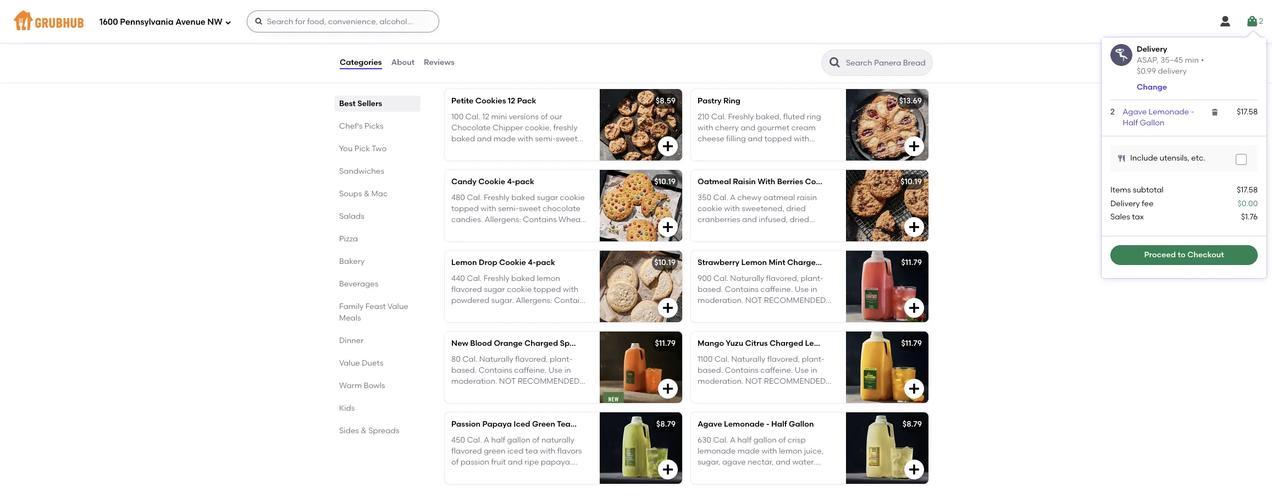 Task type: locate. For each thing, give the bounding box(es) containing it.
1 5. from the left
[[478, 469, 484, 478]]

passion
[[451, 420, 481, 429]]

of inside 630 cal. a half gallon of crisp lemonade made with lemon juice, sugar, agave nectar, and water. serves 5. allergens: none
[[779, 435, 786, 445]]

egg up ring
[[733, 76, 747, 85]]

0 horizontal spatial none
[[524, 469, 543, 478]]

0 vertical spatial made
[[740, 42, 762, 52]]

milk, down 12.
[[801, 157, 817, 166]]

none down ripe
[[524, 469, 543, 478]]

1 vertical spatial topped
[[451, 204, 479, 213]]

allergens: inside 450 cal. a half gallon of naturally flavored green iced tea with flavors of passion fruit and ripe papaya. serves 5. allergens: none
[[486, 469, 522, 478]]

1 $8.79 from the left
[[657, 420, 676, 429]]

1600
[[100, 17, 118, 27]]

4- right berries
[[834, 177, 842, 187]]

0 vertical spatial agave lemonade - half gallon
[[1123, 107, 1195, 128]]

made inside 390 cal. a traditional favorite, freshly baked and made with semi-sweet chocolate chunks & milk chocolate flakes. allergens: contains wheat, soy, milk, egg
[[740, 42, 762, 52]]

-
[[1191, 107, 1195, 117], [587, 339, 591, 348], [573, 420, 576, 429], [766, 420, 770, 429]]

and left water. in the bottom right of the page
[[776, 458, 791, 467]]

a inside 390 cal. a traditional favorite, freshly baked and made with semi-sweet chocolate chunks & milk chocolate flakes. allergens: contains wheat, soy, milk, egg
[[730, 31, 736, 40]]

made up nectar,
[[738, 447, 760, 456]]

and up chunks
[[723, 42, 738, 52]]

0 horizontal spatial half
[[578, 420, 593, 429]]

0 horizontal spatial 5.
[[478, 469, 484, 478]]

cal. inside 630 cal. a half gallon of crisp lemonade made with lemon juice, sugar, agave nectar, and water. serves 5. allergens: none
[[713, 435, 728, 445]]

1 vertical spatial flavored
[[451, 447, 482, 456]]

about button
[[391, 43, 415, 82]]

1 horizontal spatial 4-
[[528, 258, 536, 267]]

12
[[508, 96, 515, 106]]

a inside 630 cal. a half gallon of crisp lemonade made with lemon juice, sugar, agave nectar, and water. serves 5. allergens: none
[[730, 435, 736, 445]]

flavored inside 450 cal. a half gallon of naturally flavored green iced tea with flavors of passion fruit and ripe papaya. serves 5. allergens: none
[[451, 447, 482, 456]]

630 cal. a half gallon of crisp lemonade made with lemon juice, sugar, agave nectar, and water. serves 5. allergens: none
[[698, 435, 824, 478]]

svg image for strawberry lemon mint charged lemonade
[[908, 302, 921, 315]]

1 vertical spatial 2
[[1111, 107, 1115, 117]]

cal. inside 390 cal. a traditional favorite, freshly baked and made with semi-sweet chocolate chunks & milk chocolate flakes. allergens: contains wheat, soy, milk, egg
[[713, 31, 728, 40]]

serves inside 210 cal. freshly baked, fluted ring with cherry and gourmet cream cheese filling and topped with streusel and icing. serves 12. allergens: contains wheat, milk, egg
[[767, 145, 791, 155]]

1 half from the left
[[491, 435, 506, 445]]

freshly
[[728, 112, 754, 121], [484, 193, 510, 202], [484, 274, 510, 283]]

soy, inside 480 cal. freshly baked sugar cookie topped with semi-sweet chocolate candies. allergens: contains wheat, soy, milk, egg
[[451, 226, 467, 236]]

0 horizontal spatial cookie
[[507, 285, 532, 294]]

topped inside 480 cal. freshly baked sugar cookie topped with semi-sweet chocolate candies. allergens: contains wheat, soy, milk, egg
[[451, 204, 479, 213]]

baked for cookie
[[512, 193, 535, 202]]

cookies
[[476, 96, 506, 106]]

1 horizontal spatial of
[[532, 435, 540, 445]]

0 horizontal spatial value
[[339, 359, 360, 368]]

0 vertical spatial semi-
[[782, 42, 802, 52]]

candy
[[451, 177, 477, 187]]

half up green
[[491, 435, 506, 445]]

papaya
[[483, 420, 512, 429]]

1 vertical spatial &
[[364, 189, 370, 199]]

delivery inside delivery asap, 35–45 min • $0.99 delivery
[[1137, 45, 1168, 54]]

cal. right 450
[[467, 435, 482, 445]]

2 horizontal spatial chocolate
[[790, 53, 828, 63]]

agave
[[1123, 107, 1147, 117], [698, 420, 722, 429]]

soy, down sugar.
[[480, 307, 495, 317]]

beverages tab
[[339, 278, 416, 290]]

cal. right 440 in the left of the page
[[467, 274, 482, 283]]

gallon up iced
[[507, 435, 531, 445]]

2 horizontal spatial topped
[[765, 134, 792, 144]]

lemon inside 440 cal. freshly baked lemon flavored sugar cookie topped with powdered sugar. allergens: contains wheat, soy, milk, egg
[[537, 274, 560, 283]]

best
[[339, 99, 356, 108]]

kids
[[339, 404, 355, 413]]

semi- inside 390 cal. a traditional favorite, freshly baked and made with semi-sweet chocolate chunks & milk chocolate flakes. allergens: contains wheat, soy, milk, egg
[[782, 42, 802, 52]]

of left crisp
[[779, 435, 786, 445]]

sugar,
[[698, 458, 721, 467]]

and up icing.
[[748, 134, 763, 144]]

freshly for with
[[484, 193, 510, 202]]

delivery asap, 35–45 min • $0.99 delivery
[[1137, 45, 1205, 76]]

agave down change button
[[1123, 107, 1147, 117]]

cal. for 390
[[713, 31, 728, 40]]

baked down candy cookie 4-pack
[[512, 193, 535, 202]]

0 horizontal spatial chocolate
[[543, 204, 581, 213]]

soy, for 480 cal. freshly baked sugar cookie topped with semi-sweet chocolate candies. allergens: contains wheat, soy, milk, egg
[[451, 226, 467, 236]]

petite cookies 12 pack
[[451, 96, 536, 106]]

mac
[[372, 189, 388, 199]]

4- up 480 cal. freshly baked sugar cookie topped with semi-sweet chocolate candies. allergens: contains wheat, soy, milk, egg
[[507, 177, 515, 187]]

4-
[[507, 177, 515, 187], [834, 177, 842, 187], [528, 258, 536, 267]]

cal. right 480
[[467, 193, 482, 202]]

cal. right 390
[[713, 31, 728, 40]]

best sellers
[[339, 99, 382, 108]]

made inside 630 cal. a half gallon of crisp lemonade made with lemon juice, sugar, agave nectar, and water. serves 5. allergens: none
[[738, 447, 760, 456]]

2 horizontal spatial gallon
[[1140, 118, 1165, 128]]

0 vertical spatial flavored
[[451, 285, 482, 294]]

milk, down candies.
[[468, 226, 485, 236]]

svg image for candy cookie 4-pack
[[662, 221, 675, 234]]

1 horizontal spatial value
[[388, 302, 408, 311]]

allergens: down chunks
[[723, 65, 760, 74]]

pick
[[355, 144, 370, 153]]

a left the traditional
[[730, 31, 736, 40]]

contains inside 480 cal. freshly baked sugar cookie topped with semi-sweet chocolate candies. allergens: contains wheat, soy, milk, egg
[[523, 215, 557, 225]]

half inside 450 cal. a half gallon of naturally flavored green iced tea with flavors of passion fruit and ripe papaya. serves 5. allergens: none
[[491, 435, 506, 445]]

1 vertical spatial delivery
[[1111, 199, 1140, 208]]

sandwiches
[[339, 167, 384, 176]]

0 vertical spatial 2
[[1259, 16, 1264, 26]]

contains inside 210 cal. freshly baked, fluted ring with cherry and gourmet cream cheese filling and topped with streusel and icing. serves 12. allergens: contains wheat, milk, egg
[[736, 157, 770, 166]]

agave lemonade - half gallon up 630 cal. a half gallon of crisp lemonade made with lemon juice, sugar, agave nectar, and water. serves 5. allergens: none at the right bottom of page
[[698, 420, 814, 429]]

made for chunks
[[740, 42, 762, 52]]

with up papaya.
[[540, 447, 556, 456]]

0 vertical spatial sugar
[[537, 193, 558, 202]]

with up milk
[[764, 42, 780, 52]]

svg image inside "2" button
[[1246, 15, 1259, 28]]

2 horizontal spatial of
[[779, 435, 786, 445]]

1 horizontal spatial soy,
[[480, 307, 495, 317]]

flavored up powdered
[[451, 285, 482, 294]]

soy, for 440 cal. freshly baked lemon flavored sugar cookie topped with powdered sugar. allergens: contains wheat, soy, milk, egg
[[480, 307, 495, 317]]

none inside 630 cal. a half gallon of crisp lemonade made with lemon juice, sugar, agave nectar, and water. serves 5. allergens: none
[[771, 469, 789, 478]]

lemonade
[[1149, 107, 1189, 117], [823, 258, 863, 267], [805, 339, 846, 348], [724, 420, 765, 429]]

wheat,
[[797, 65, 824, 74], [772, 157, 799, 166], [559, 215, 586, 225], [451, 307, 479, 317]]

cal. up lemonade
[[713, 435, 728, 445]]

topped down gourmet
[[765, 134, 792, 144]]

2 $17.58 from the top
[[1237, 186, 1258, 195]]

1 horizontal spatial 2
[[1259, 16, 1264, 26]]

1 horizontal spatial lemon
[[742, 258, 767, 267]]

agave up 630
[[698, 420, 722, 429]]

cookie inside 440 cal. freshly baked lemon flavored sugar cookie topped with powdered sugar. allergens: contains wheat, soy, milk, egg
[[507, 285, 532, 294]]

a for lemonade
[[730, 435, 736, 445]]

1 vertical spatial baked
[[512, 193, 535, 202]]

semi- inside 480 cal. freshly baked sugar cookie topped with semi-sweet chocolate candies. allergens: contains wheat, soy, milk, egg
[[498, 204, 519, 213]]

sugar inside 480 cal. freshly baked sugar cookie topped with semi-sweet chocolate candies. allergens: contains wheat, soy, milk, egg
[[537, 193, 558, 202]]

serves inside 450 cal. a half gallon of naturally flavored green iced tea with flavors of passion fruit and ripe papaya. serves 5. allergens: none
[[451, 469, 476, 478]]

1 gallon from the left
[[507, 435, 531, 445]]

agave lemonade - half gallon down change button
[[1123, 107, 1195, 128]]

of left passion on the bottom
[[451, 458, 459, 467]]

0 horizontal spatial half
[[491, 435, 506, 445]]

semi- down favorite, at right top
[[782, 42, 802, 52]]

with down cream
[[794, 134, 810, 144]]

1 flavored from the top
[[451, 285, 482, 294]]

serves down passion on the bottom
[[451, 469, 476, 478]]

1 horizontal spatial gallon
[[754, 435, 777, 445]]

with inside 450 cal. a half gallon of naturally flavored green iced tea with flavors of passion fruit and ripe papaya. serves 5. allergens: none
[[540, 447, 556, 456]]

made up chunks
[[740, 42, 762, 52]]

strawberry
[[698, 258, 740, 267]]

cookie inside 480 cal. freshly baked sugar cookie topped with semi-sweet chocolate candies. allergens: contains wheat, soy, milk, egg
[[560, 193, 585, 202]]

0 vertical spatial delivery
[[1137, 45, 1168, 54]]

2 horizontal spatial pack
[[842, 177, 861, 187]]

lemon down crisp
[[779, 447, 803, 456]]

freshly for cookie
[[484, 274, 510, 283]]

lemon drop cookie 4-pack image
[[600, 251, 682, 322]]

0 horizontal spatial sweet
[[519, 204, 541, 213]]

cal. inside 210 cal. freshly baked, fluted ring with cherry and gourmet cream cheese filling and topped with streusel and icing. serves 12. allergens: contains wheat, milk, egg
[[712, 112, 726, 121]]

& right sides
[[361, 426, 367, 436]]

and
[[723, 42, 738, 52], [741, 123, 756, 132], [748, 134, 763, 144], [728, 145, 743, 155], [508, 458, 523, 467], [776, 458, 791, 467]]

1 vertical spatial $17.58
[[1237, 186, 1258, 195]]

1 none from the left
[[524, 469, 543, 478]]

cookie
[[560, 193, 585, 202], [507, 285, 532, 294]]

0 horizontal spatial lemon
[[451, 258, 477, 267]]

soy, down candies.
[[451, 226, 467, 236]]

0 horizontal spatial gallon
[[507, 435, 531, 445]]

flavored up passion on the bottom
[[451, 447, 482, 456]]

gallon up crisp
[[789, 420, 814, 429]]

allergens: down fruit
[[486, 469, 522, 478]]

2 horizontal spatial serves
[[767, 145, 791, 155]]

0 vertical spatial sweet
[[802, 42, 824, 52]]

strawberry lemon mint charged lemonade image
[[846, 251, 929, 322]]

freshly down candy cookie 4-pack
[[484, 193, 510, 202]]

0 horizontal spatial serves
[[451, 469, 476, 478]]

& left mac
[[364, 189, 370, 199]]

candies.
[[451, 215, 483, 225]]

milk,
[[715, 76, 731, 85], [801, 157, 817, 166], [468, 226, 485, 236], [497, 307, 514, 317]]

half up include
[[1123, 118, 1138, 128]]

wheat, inside 440 cal. freshly baked lemon flavored sugar cookie topped with powdered sugar. allergens: contains wheat, soy, milk, egg
[[451, 307, 479, 317]]

1 horizontal spatial topped
[[534, 285, 561, 294]]

2 vertical spatial baked
[[511, 274, 535, 283]]

soy, down flakes.
[[698, 76, 713, 85]]

1 horizontal spatial agave
[[1123, 107, 1147, 117]]

wheat, inside 480 cal. freshly baked sugar cookie topped with semi-sweet chocolate candies. allergens: contains wheat, soy, milk, egg
[[559, 215, 586, 225]]

favorite,
[[778, 31, 809, 40]]

2 horizontal spatial half
[[1123, 118, 1138, 128]]

you pick two tab
[[339, 143, 416, 155]]

of up tea at bottom left
[[532, 435, 540, 445]]

allergens: inside 440 cal. freshly baked lemon flavored sugar cookie topped with powdered sugar. allergens: contains wheat, soy, milk, egg
[[516, 296, 552, 305]]

allergens: inside 390 cal. a traditional favorite, freshly baked and made with semi-sweet chocolate chunks & milk chocolate flakes. allergens: contains wheat, soy, milk, egg
[[723, 65, 760, 74]]

sweet down candy cookie 4-pack
[[519, 204, 541, 213]]

0 vertical spatial baked
[[698, 42, 722, 52]]

1 horizontal spatial lemon
[[779, 447, 803, 456]]

fluted
[[784, 112, 805, 121]]

a up lemonade
[[730, 435, 736, 445]]

sweet inside 480 cal. freshly baked sugar cookie topped with semi-sweet chocolate candies. allergens: contains wheat, soy, milk, egg
[[519, 204, 541, 213]]

0 vertical spatial value
[[388, 302, 408, 311]]

2 vertical spatial &
[[361, 426, 367, 436]]

charged left splash
[[525, 339, 558, 348]]

milk, down flakes.
[[715, 76, 731, 85]]

cal. inside 450 cal. a half gallon of naturally flavored green iced tea with flavors of passion fruit and ripe papaya. serves 5. allergens: none
[[467, 435, 482, 445]]

with up candies.
[[481, 204, 496, 213]]

serves left 12.
[[767, 145, 791, 155]]

allergens: down streusel
[[698, 157, 734, 166]]

baked down lemon drop cookie 4-pack
[[511, 274, 535, 283]]

reviews
[[424, 58, 455, 67]]

2 5. from the left
[[724, 469, 731, 478]]

lemon left mint
[[742, 258, 767, 267]]

half for made
[[738, 435, 752, 445]]

none down nectar,
[[771, 469, 789, 478]]

charged for citrus
[[770, 339, 804, 348]]

with up nectar,
[[762, 447, 777, 456]]

candy cookie 4-pack
[[451, 177, 535, 187]]

subtotal
[[1133, 186, 1164, 195]]

1 vertical spatial sweet
[[519, 204, 541, 213]]

you
[[339, 144, 353, 153]]

value right feast
[[388, 302, 408, 311]]

none inside 450 cal. a half gallon of naturally flavored green iced tea with flavors of passion fruit and ripe papaya. serves 5. allergens: none
[[524, 469, 543, 478]]

sales
[[1111, 212, 1131, 222]]

0 vertical spatial cookie
[[560, 193, 585, 202]]

delivery up asap,
[[1137, 45, 1168, 54]]

petite
[[451, 96, 474, 106]]

freshly inside 480 cal. freshly baked sugar cookie topped with semi-sweet chocolate candies. allergens: contains wheat, soy, milk, egg
[[484, 193, 510, 202]]

390 cal. a traditional favorite, freshly baked and made with semi-sweet chocolate chunks & milk chocolate flakes. allergens: contains wheat, soy, milk, egg button
[[691, 8, 929, 85]]

2 flavored from the top
[[451, 447, 482, 456]]

chunks
[[738, 53, 764, 63]]

lemon down lemon drop cookie 4-pack
[[537, 274, 560, 283]]

$1.76
[[1242, 212, 1258, 222]]

a for and
[[730, 31, 736, 40]]

passion papaya iced green tea - half gallon image
[[600, 413, 682, 484]]

svg image
[[908, 59, 921, 72], [1211, 108, 1220, 117], [662, 140, 675, 153], [662, 221, 675, 234], [908, 221, 921, 234], [908, 302, 921, 315], [662, 382, 675, 396], [908, 382, 921, 396], [662, 463, 675, 476]]

2 vertical spatial freshly
[[484, 274, 510, 283]]

5. down agave on the bottom
[[724, 469, 731, 478]]

pizza tab
[[339, 233, 416, 245]]

value inside tab
[[339, 359, 360, 368]]

ripe
[[525, 458, 539, 467]]

1 horizontal spatial semi-
[[782, 42, 802, 52]]

0 horizontal spatial of
[[451, 458, 459, 467]]

charged right citrus
[[770, 339, 804, 348]]

1 horizontal spatial half
[[772, 420, 787, 429]]

mango yuzu citrus charged lemonade image
[[846, 332, 929, 403]]

0 horizontal spatial agave
[[698, 420, 722, 429]]

egg inside 210 cal. freshly baked, fluted ring with cherry and gourmet cream cheese filling and topped with streusel and icing. serves 12. allergens: contains wheat, milk, egg
[[819, 157, 833, 166]]

delivery
[[1137, 45, 1168, 54], [1111, 199, 1140, 208]]

sugar
[[537, 193, 558, 202], [484, 285, 505, 294]]

0 horizontal spatial lemon
[[537, 274, 560, 283]]

allergens: inside 630 cal. a half gallon of crisp lemonade made with lemon juice, sugar, agave nectar, and water. serves 5. allergens: none
[[732, 469, 769, 478]]

two
[[372, 144, 387, 153]]

1 horizontal spatial serves
[[698, 469, 722, 478]]

tooltip containing delivery
[[1102, 31, 1267, 278]]

1 vertical spatial soy,
[[451, 226, 467, 236]]

0 horizontal spatial semi-
[[498, 204, 519, 213]]

0 vertical spatial topped
[[765, 134, 792, 144]]

2 vertical spatial topped
[[534, 285, 561, 294]]

delivery up the sales tax on the top
[[1111, 199, 1140, 208]]

cal. for 630
[[713, 435, 728, 445]]

gallon inside 450 cal. a half gallon of naturally flavored green iced tea with flavors of passion fruit and ripe papaya. serves 5. allergens: none
[[507, 435, 531, 445]]

1600 pennsylvania avenue nw
[[100, 17, 223, 27]]

milk, down sugar.
[[497, 307, 514, 317]]

salads
[[339, 212, 365, 221]]

sweet inside 390 cal. a traditional favorite, freshly baked and made with semi-sweet chocolate chunks & milk chocolate flakes. allergens: contains wheat, soy, milk, egg
[[802, 42, 824, 52]]

soy, inside 440 cal. freshly baked lemon flavored sugar cookie topped with powdered sugar. allergens: contains wheat, soy, milk, egg
[[480, 307, 495, 317]]

2
[[1259, 16, 1264, 26], [1111, 107, 1115, 117]]

gallon
[[507, 435, 531, 445], [754, 435, 777, 445]]

cookie
[[479, 177, 505, 187], [805, 177, 832, 187], [499, 258, 526, 267]]

2 horizontal spatial soy,
[[698, 76, 713, 85]]

value duets
[[339, 359, 383, 368]]

gallon down change button
[[1140, 118, 1165, 128]]

0 horizontal spatial topped
[[451, 204, 479, 213]]

5. down passion on the bottom
[[478, 469, 484, 478]]

lemon up 440 in the left of the page
[[451, 258, 477, 267]]

flavors
[[557, 447, 582, 456]]

cal. inside 440 cal. freshly baked lemon flavored sugar cookie topped with powdered sugar. allergens: contains wheat, soy, milk, egg
[[467, 274, 482, 283]]

1 vertical spatial sugar
[[484, 285, 505, 294]]

2 horizontal spatial 4-
[[834, 177, 842, 187]]

charged for mint
[[787, 258, 821, 267]]

1 horizontal spatial sweet
[[802, 42, 824, 52]]

1 horizontal spatial 5.
[[724, 469, 731, 478]]

cal. up cherry
[[712, 112, 726, 121]]

chef's picks tab
[[339, 120, 416, 132]]

half right tea
[[578, 420, 593, 429]]

egg up drop
[[487, 226, 501, 236]]

0 horizontal spatial $8.79
[[657, 420, 676, 429]]

delivery icon image
[[1111, 44, 1133, 66]]

delivery fee
[[1111, 199, 1154, 208]]

4- up 440 cal. freshly baked lemon flavored sugar cookie topped with powdered sugar. allergens: contains wheat, soy, milk, egg
[[528, 258, 536, 267]]

0 vertical spatial soy,
[[698, 76, 713, 85]]

gallon right tea
[[595, 420, 620, 429]]

1 vertical spatial value
[[339, 359, 360, 368]]

1 lemon from the left
[[451, 258, 477, 267]]

0 vertical spatial $17.58
[[1237, 107, 1258, 117]]

& for mac
[[364, 189, 370, 199]]

gallon inside agave lemonade - half gallon
[[1140, 118, 1165, 128]]

candy cookie 4-pack image
[[600, 170, 682, 242]]

sweet down freshly
[[802, 42, 824, 52]]

& inside 390 cal. a traditional favorite, freshly baked and made with semi-sweet chocolate chunks & milk chocolate flakes. allergens: contains wheat, soy, milk, egg
[[766, 53, 771, 63]]

semi-
[[782, 42, 802, 52], [498, 204, 519, 213]]

about
[[391, 58, 415, 67]]

topped down lemon drop cookie 4-pack
[[534, 285, 561, 294]]

half
[[1123, 118, 1138, 128], [578, 420, 593, 429], [772, 420, 787, 429]]

0 vertical spatial agave
[[1123, 107, 1147, 117]]

soups
[[339, 189, 362, 199]]

1 horizontal spatial agave lemonade - half gallon
[[1123, 107, 1195, 128]]

1 vertical spatial semi-
[[498, 204, 519, 213]]

baked inside 480 cal. freshly baked sugar cookie topped with semi-sweet chocolate candies. allergens: contains wheat, soy, milk, egg
[[512, 193, 535, 202]]

best sellers tab
[[339, 98, 416, 109]]

cal. for 450
[[467, 435, 482, 445]]

svg image
[[1219, 15, 1233, 28], [1246, 15, 1259, 28], [254, 17, 263, 26], [225, 19, 231, 26], [908, 140, 921, 153], [1117, 154, 1126, 163], [662, 302, 675, 315], [908, 463, 921, 476]]

freshly inside 210 cal. freshly baked, fluted ring with cherry and gourmet cream cheese filling and topped with streusel and icing. serves 12. allergens: contains wheat, milk, egg
[[728, 112, 754, 121]]

5.
[[478, 469, 484, 478], [724, 469, 731, 478]]

$10.19
[[655, 177, 676, 187], [901, 177, 922, 187], [655, 258, 676, 267]]

2 $8.79 from the left
[[903, 420, 922, 429]]

cal. for 440
[[467, 274, 482, 283]]

gallon inside 630 cal. a half gallon of crisp lemonade made with lemon juice, sugar, agave nectar, and water. serves 5. allergens: none
[[754, 435, 777, 445]]

tooltip
[[1102, 31, 1267, 278]]

chocolate
[[698, 53, 736, 63], [790, 53, 828, 63], [543, 204, 581, 213]]

1 horizontal spatial $8.79
[[903, 420, 922, 429]]

gallon for iced
[[507, 435, 531, 445]]

1 horizontal spatial half
[[738, 435, 752, 445]]

0 vertical spatial &
[[766, 53, 771, 63]]

440 cal. freshly baked lemon flavored sugar cookie topped with powdered sugar. allergens: contains wheat, soy, milk, egg
[[451, 274, 588, 317]]

0 horizontal spatial sugar
[[484, 285, 505, 294]]

chef's picks
[[339, 122, 384, 131]]

Search Panera Bread search field
[[845, 58, 929, 68]]

half up 630 cal. a half gallon of crisp lemonade made with lemon juice, sugar, agave nectar, and water. serves 5. allergens: none at the right bottom of page
[[772, 420, 787, 429]]

cheese
[[698, 134, 725, 144]]

allergens: down nectar,
[[732, 469, 769, 478]]

2 lemon from the left
[[742, 258, 767, 267]]

half up agave on the bottom
[[738, 435, 752, 445]]

0 horizontal spatial soy,
[[451, 226, 467, 236]]

1 vertical spatial agave
[[698, 420, 722, 429]]

1 vertical spatial agave lemonade - half gallon
[[698, 420, 814, 429]]

pack
[[517, 96, 536, 106]]

gallon up nectar,
[[754, 435, 777, 445]]

allergens: right sugar.
[[516, 296, 552, 305]]

cal. for 480
[[467, 193, 482, 202]]

freshly down lemon drop cookie 4-pack
[[484, 274, 510, 283]]

480
[[451, 193, 465, 202]]

1 horizontal spatial none
[[771, 469, 789, 478]]

papaya.
[[541, 458, 572, 467]]

baked down 390
[[698, 42, 722, 52]]

2 vertical spatial soy,
[[480, 307, 495, 317]]

half inside 630 cal. a half gallon of crisp lemonade made with lemon juice, sugar, agave nectar, and water. serves 5. allergens: none
[[738, 435, 752, 445]]

1 vertical spatial cookie
[[507, 285, 532, 294]]

and down filling
[[728, 145, 743, 155]]

$8.59
[[656, 96, 676, 106]]

semi- down candy cookie 4-pack
[[498, 204, 519, 213]]

2 half from the left
[[738, 435, 752, 445]]

freshly inside 440 cal. freshly baked lemon flavored sugar cookie topped with powdered sugar. allergens: contains wheat, soy, milk, egg
[[484, 274, 510, 283]]

pastry
[[698, 96, 722, 106]]

pastry ring image
[[846, 89, 929, 161]]

& left milk
[[766, 53, 771, 63]]

cream
[[792, 123, 816, 132]]

delivery
[[1158, 66, 1187, 76]]

cal. inside 480 cal. freshly baked sugar cookie topped with semi-sweet chocolate candies. allergens: contains wheat, soy, milk, egg
[[467, 193, 482, 202]]

1 horizontal spatial sugar
[[537, 193, 558, 202]]

zero
[[592, 339, 609, 348]]

Search for food, convenience, alcohol... search field
[[247, 10, 439, 32]]

$8.79 for passion papaya iced green tea - half gallon
[[657, 420, 676, 429]]

warm bowls tab
[[339, 380, 416, 392]]

$17.58
[[1237, 107, 1258, 117], [1237, 186, 1258, 195]]

charged right mint
[[787, 258, 821, 267]]

1 horizontal spatial cookie
[[560, 193, 585, 202]]

0 vertical spatial freshly
[[728, 112, 754, 121]]

made
[[740, 42, 762, 52], [738, 447, 760, 456]]

topped up candies.
[[451, 204, 479, 213]]

soy, inside 390 cal. a traditional favorite, freshly baked and made with semi-sweet chocolate chunks & milk chocolate flakes. allergens: contains wheat, soy, milk, egg
[[698, 76, 713, 85]]

baked for flavored
[[511, 274, 535, 283]]

- up etc.
[[1191, 107, 1195, 117]]

a up green
[[484, 435, 489, 445]]

feast
[[366, 302, 386, 311]]

yuzu
[[726, 339, 744, 348]]

egg up orange
[[515, 307, 530, 317]]

0 horizontal spatial gallon
[[595, 420, 620, 429]]

1 vertical spatial lemon
[[779, 447, 803, 456]]

a inside 450 cal. a half gallon of naturally flavored green iced tea with flavors of passion fruit and ripe papaya. serves 5. allergens: none
[[484, 435, 489, 445]]

contains inside 440 cal. freshly baked lemon flavored sugar cookie topped with powdered sugar. allergens: contains wheat, soy, milk, egg
[[554, 296, 588, 305]]

of for tea
[[532, 435, 540, 445]]

new blood orange charged splash - zero sugar!* image
[[600, 332, 682, 403]]

allergens: right candies.
[[485, 215, 521, 225]]

0 vertical spatial lemon
[[537, 274, 560, 283]]

with inside 630 cal. a half gallon of crisp lemonade made with lemon juice, sugar, agave nectar, and water. serves 5. allergens: none
[[762, 447, 777, 456]]

with up splash
[[563, 285, 579, 294]]

gourmet
[[758, 123, 790, 132]]

2 gallon from the left
[[754, 435, 777, 445]]

with inside 480 cal. freshly baked sugar cookie topped with semi-sweet chocolate candies. allergens: contains wheat, soy, milk, egg
[[481, 204, 496, 213]]

1 vertical spatial made
[[738, 447, 760, 456]]

baked inside 440 cal. freshly baked lemon flavored sugar cookie topped with powdered sugar. allergens: contains wheat, soy, milk, egg
[[511, 274, 535, 283]]

freshly up cherry
[[728, 112, 754, 121]]

value up warm
[[339, 359, 360, 368]]

2 none from the left
[[771, 469, 789, 478]]

1 vertical spatial freshly
[[484, 193, 510, 202]]



Task type: vqa. For each thing, say whether or not it's contained in the screenshot.
Chinese image
no



Task type: describe. For each thing, give the bounding box(es) containing it.
of for lemon
[[779, 435, 786, 445]]

lemon drop cookie 4-pack
[[451, 258, 555, 267]]

0 horizontal spatial agave lemonade - half gallon
[[698, 420, 814, 429]]

and inside 630 cal. a half gallon of crisp lemonade made with lemon juice, sugar, agave nectar, and water. serves 5. allergens: none
[[776, 458, 791, 467]]

crisp
[[788, 435, 806, 445]]

lemon inside 630 cal. a half gallon of crisp lemonade made with lemon juice, sugar, agave nectar, and water. serves 5. allergens: none
[[779, 447, 803, 456]]

svg image for new blood orange charged splash - zero sugar!*
[[662, 382, 675, 396]]

tax
[[1132, 212, 1144, 222]]

and up filling
[[741, 123, 756, 132]]

passion papaya iced green tea - half gallon
[[451, 420, 620, 429]]

freshly for cherry
[[728, 112, 754, 121]]

baked inside 390 cal. a traditional favorite, freshly baked and made with semi-sweet chocolate chunks & milk chocolate flakes. allergens: contains wheat, soy, milk, egg
[[698, 42, 722, 52]]

egg inside 440 cal. freshly baked lemon flavored sugar cookie topped with powdered sugar. allergens: contains wheat, soy, milk, egg
[[515, 307, 530, 317]]

$11.79 for strawberry lemon mint charged lemonade
[[902, 258, 922, 267]]

- up 630 cal. a half gallon of crisp lemonade made with lemon juice, sugar, agave nectar, and water. serves 5. allergens: none at the right bottom of page
[[766, 420, 770, 429]]

iced
[[514, 420, 530, 429]]

svg image for mango yuzu citrus charged lemonade
[[908, 382, 921, 396]]

passion
[[461, 458, 489, 467]]

petite cookies 12 pack image
[[600, 89, 682, 161]]

traditional
[[737, 31, 776, 40]]

include utensils, etc.
[[1131, 154, 1206, 163]]

green
[[532, 420, 555, 429]]

sugar.
[[491, 296, 514, 305]]

soups & mac
[[339, 189, 388, 199]]

agave lemonade - half gallon link
[[1123, 107, 1195, 128]]

$10.19 for oatmeal raisin with berries cookie 4-pack
[[655, 177, 676, 187]]

iced
[[508, 447, 524, 456]]

citrus
[[745, 339, 768, 348]]

milk, inside 440 cal. freshly baked lemon flavored sugar cookie topped with powdered sugar. allergens: contains wheat, soy, milk, egg
[[497, 307, 514, 317]]

ring
[[807, 112, 821, 121]]

egg inside 390 cal. a traditional favorite, freshly baked and made with semi-sweet chocolate chunks & milk chocolate flakes. allergens: contains wheat, soy, milk, egg
[[733, 76, 747, 85]]

with inside 440 cal. freshly baked lemon flavored sugar cookie topped with powdered sugar. allergens: contains wheat, soy, milk, egg
[[563, 285, 579, 294]]

tea
[[557, 420, 571, 429]]

raisin
[[733, 177, 756, 187]]

fruit
[[491, 458, 506, 467]]

baked,
[[756, 112, 782, 121]]

include
[[1131, 154, 1158, 163]]

with down 210
[[698, 123, 713, 132]]

svg image for petite cookies 12 pack
[[662, 140, 675, 153]]

1 horizontal spatial gallon
[[789, 420, 814, 429]]

$11.79 for mango yuzu citrus charged lemonade
[[902, 339, 922, 348]]

- right tea
[[573, 420, 576, 429]]

strawberry lemon mint charged lemonade
[[698, 258, 863, 267]]

and inside 450 cal. a half gallon of naturally flavored green iced tea with flavors of passion fruit and ripe papaya. serves 5. allergens: none
[[508, 458, 523, 467]]

allergens: inside 210 cal. freshly baked, fluted ring with cherry and gourmet cream cheese filling and topped with streusel and icing. serves 12. allergens: contains wheat, milk, egg
[[698, 157, 734, 166]]

serves inside 630 cal. a half gallon of crisp lemonade made with lemon juice, sugar, agave nectar, and water. serves 5. allergens: none
[[698, 469, 722, 478]]

5. inside 450 cal. a half gallon of naturally flavored green iced tea with flavors of passion fruit and ripe papaya. serves 5. allergens: none
[[478, 469, 484, 478]]

proceed
[[1145, 250, 1176, 260]]

naturally
[[542, 435, 575, 445]]

items
[[1111, 186, 1131, 195]]

change
[[1137, 82, 1168, 92]]

1 horizontal spatial chocolate
[[698, 53, 736, 63]]

$11.79 for new blood orange charged splash - zero sugar!*
[[655, 339, 676, 348]]

svg image for passion papaya iced green tea - half gallon
[[662, 463, 675, 476]]

bakery tab
[[339, 256, 416, 267]]

warm bowls
[[339, 381, 385, 390]]

agave
[[722, 458, 746, 467]]

sellers
[[358, 99, 382, 108]]

milk, inside 390 cal. a traditional favorite, freshly baked and made with semi-sweet chocolate chunks & milk chocolate flakes. allergens: contains wheat, soy, milk, egg
[[715, 76, 731, 85]]

1 horizontal spatial pack
[[536, 258, 555, 267]]

new blood orange charged splash - zero sugar!*
[[451, 339, 640, 348]]

sugar inside 440 cal. freshly baked lemon flavored sugar cookie topped with powdered sugar. allergens: contains wheat, soy, milk, egg
[[484, 285, 505, 294]]

utensils,
[[1160, 154, 1190, 163]]

egg inside 480 cal. freshly baked sugar cookie topped with semi-sweet chocolate candies. allergens: contains wheat, soy, milk, egg
[[487, 226, 501, 236]]

duets
[[362, 359, 383, 368]]

agave inside agave lemonade - half gallon
[[1123, 107, 1147, 117]]

delivery for fee
[[1111, 199, 1140, 208]]

210 cal. freshly baked, fluted ring with cherry and gourmet cream cheese filling and topped with streusel and icing. serves 12. allergens: contains wheat, milk, egg
[[698, 112, 833, 166]]

with
[[758, 177, 776, 187]]

serves for passion
[[451, 469, 476, 478]]

- inside agave lemonade - half gallon
[[1191, 107, 1195, 117]]

delivery for asap,
[[1137, 45, 1168, 54]]

a for flavored
[[484, 435, 489, 445]]

2 inside button
[[1259, 16, 1264, 26]]

family feast value meals tab
[[339, 301, 416, 324]]

2 button
[[1246, 12, 1264, 31]]

wheat, inside 390 cal. a traditional favorite, freshly baked and made with semi-sweet chocolate chunks & milk chocolate flakes. allergens: contains wheat, soy, milk, egg
[[797, 65, 824, 74]]

$8.79 for agave lemonade - half gallon
[[903, 420, 922, 429]]

value duets tab
[[339, 357, 416, 369]]

nw
[[208, 17, 223, 27]]

•
[[1201, 55, 1205, 65]]

search icon image
[[829, 56, 842, 69]]

you pick two
[[339, 144, 387, 153]]

to
[[1178, 250, 1186, 260]]

cherry
[[715, 123, 739, 132]]

0 horizontal spatial pack
[[515, 177, 535, 187]]

oatmeal
[[698, 177, 731, 187]]

sales tax
[[1111, 212, 1144, 222]]

kids tab
[[339, 403, 416, 414]]

svg image for oatmeal raisin with berries cookie 4-pack
[[908, 221, 921, 234]]

meals
[[339, 313, 361, 323]]

- left the zero
[[587, 339, 591, 348]]

lemonade inside agave lemonade - half gallon
[[1149, 107, 1189, 117]]

chocolate inside 480 cal. freshly baked sugar cookie topped with semi-sweet chocolate candies. allergens: contains wheat, soy, milk, egg
[[543, 204, 581, 213]]

made for agave
[[738, 447, 760, 456]]

480 cal. freshly baked sugar cookie topped with semi-sweet chocolate candies. allergens: contains wheat, soy, milk, egg
[[451, 193, 586, 236]]

topped inside 210 cal. freshly baked, fluted ring with cherry and gourmet cream cheese filling and topped with streusel and icing. serves 12. allergens: contains wheat, milk, egg
[[765, 134, 792, 144]]

min
[[1185, 55, 1199, 65]]

proceed to checkout button
[[1111, 245, 1258, 265]]

value inside family feast value meals
[[388, 302, 408, 311]]

agave lemonade - half gallon image
[[846, 413, 929, 484]]

serves for topped
[[767, 145, 791, 155]]

sides & spreads tab
[[339, 425, 416, 437]]

green
[[484, 447, 506, 456]]

one dozen mixed cookies image
[[600, 8, 682, 80]]

soups & mac tab
[[339, 188, 416, 200]]

oatmeal raisin with berries cookie 4-pack image
[[846, 170, 929, 242]]

topped inside 440 cal. freshly baked lemon flavored sugar cookie topped with powdered sugar. allergens: contains wheat, soy, milk, egg
[[534, 285, 561, 294]]

440
[[451, 274, 465, 283]]

streusel
[[698, 145, 727, 155]]

fee
[[1142, 199, 1154, 208]]

powdered
[[451, 296, 490, 305]]

mango yuzu citrus charged lemonade
[[698, 339, 846, 348]]

half for green
[[491, 435, 506, 445]]

main navigation navigation
[[0, 0, 1273, 43]]

categories button
[[339, 43, 383, 82]]

avenue
[[176, 17, 206, 27]]

contains inside 390 cal. a traditional favorite, freshly baked and made with semi-sweet chocolate chunks & milk chocolate flakes. allergens: contains wheat, soy, milk, egg
[[762, 65, 795, 74]]

items subtotal
[[1111, 186, 1164, 195]]

charged for orange
[[525, 339, 558, 348]]

sandwiches tab
[[339, 166, 416, 177]]

cookie right drop
[[499, 258, 526, 267]]

wheat, inside 210 cal. freshly baked, fluted ring with cherry and gourmet cream cheese filling and topped with streusel and icing. serves 12. allergens: contains wheat, milk, egg
[[772, 157, 799, 166]]

bowls
[[364, 381, 385, 390]]

milk, inside 210 cal. freshly baked, fluted ring with cherry and gourmet cream cheese filling and topped with streusel and icing. serves 12. allergens: contains wheat, milk, egg
[[801, 157, 817, 166]]

spreads
[[369, 426, 399, 436]]

$10.19 for strawberry lemon mint charged lemonade
[[655, 258, 676, 267]]

ring
[[724, 96, 741, 106]]

allergens: inside 480 cal. freshly baked sugar cookie topped with semi-sweet chocolate candies. allergens: contains wheat, soy, milk, egg
[[485, 215, 521, 225]]

with inside 390 cal. a traditional favorite, freshly baked and made with semi-sweet chocolate chunks & milk chocolate flakes. allergens: contains wheat, soy, milk, egg
[[764, 42, 780, 52]]

orange
[[494, 339, 523, 348]]

water.
[[793, 458, 816, 467]]

cookie right berries
[[805, 177, 832, 187]]

family feast value meals
[[339, 302, 408, 323]]

milk
[[773, 53, 789, 63]]

milk, inside 480 cal. freshly baked sugar cookie topped with semi-sweet chocolate candies. allergens: contains wheat, soy, milk, egg
[[468, 226, 485, 236]]

1 $17.58 from the top
[[1237, 107, 1258, 117]]

flavored inside 440 cal. freshly baked lemon flavored sugar cookie topped with powdered sugar. allergens: contains wheat, soy, milk, egg
[[451, 285, 482, 294]]

cal. for 210
[[712, 112, 726, 121]]

chef's
[[339, 122, 363, 131]]

lemonade
[[698, 447, 736, 456]]

juice,
[[804, 447, 824, 456]]

oatmeal raisin with berries cookie 4-pack
[[698, 177, 861, 187]]

new
[[451, 339, 469, 348]]

450 cal. a half gallon of naturally flavored green iced tea with flavors of passion fruit and ripe papaya. serves 5. allergens: none
[[451, 435, 582, 478]]

chocolate chipper cookie 4-pack image
[[846, 8, 929, 80]]

berries
[[777, 177, 804, 187]]

icing.
[[745, 145, 765, 155]]

and inside 390 cal. a traditional favorite, freshly baked and made with semi-sweet chocolate chunks & milk chocolate flakes. allergens: contains wheat, soy, milk, egg
[[723, 42, 738, 52]]

sugar!*
[[611, 339, 640, 348]]

0 horizontal spatial 2
[[1111, 107, 1115, 117]]

gallon for with
[[754, 435, 777, 445]]

& for spreads
[[361, 426, 367, 436]]

$13.69
[[899, 96, 922, 106]]

cookie right candy at the left top of the page
[[479, 177, 505, 187]]

$0.00
[[1238, 199, 1258, 208]]

5. inside 630 cal. a half gallon of crisp lemonade made with lemon juice, sugar, agave nectar, and water. serves 5. allergens: none
[[724, 469, 731, 478]]

bakery
[[339, 257, 365, 266]]

dinner tab
[[339, 335, 416, 346]]

blood
[[470, 339, 492, 348]]

0 horizontal spatial 4-
[[507, 177, 515, 187]]

half inside agave lemonade - half gallon
[[1123, 118, 1138, 128]]

nectar,
[[748, 458, 774, 467]]

salads tab
[[339, 211, 416, 222]]



